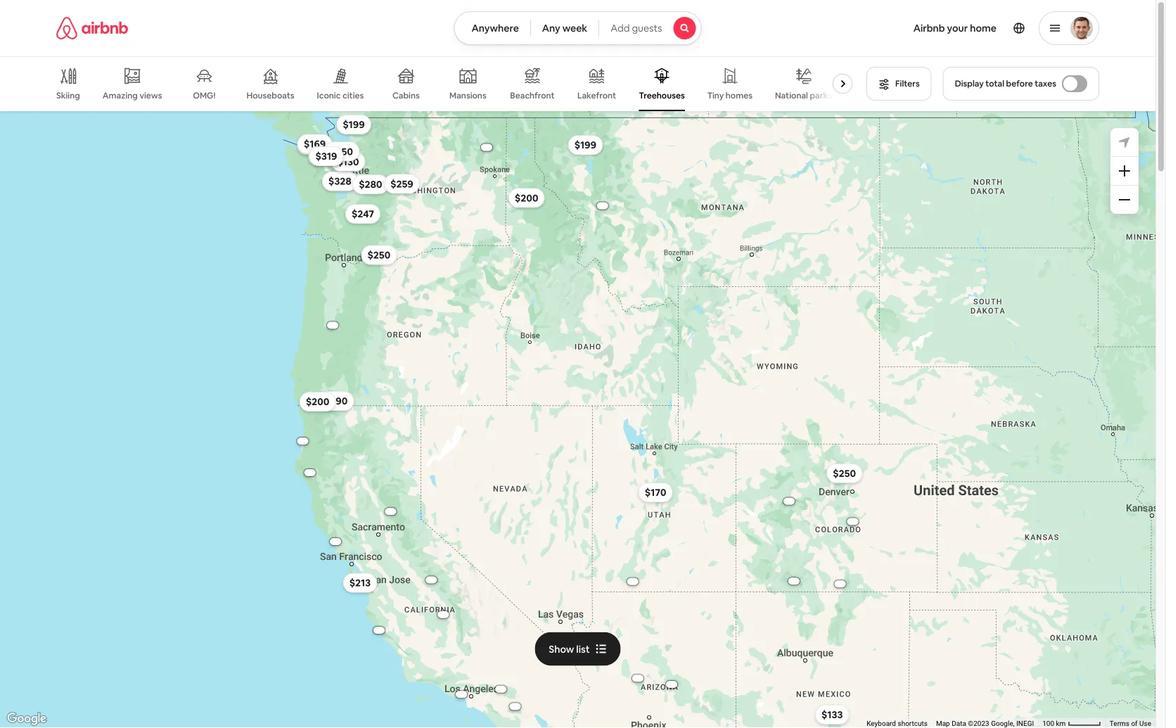 Task type: vqa. For each thing, say whether or not it's contained in the screenshot.
the left $250 button
yes



Task type: locate. For each thing, give the bounding box(es) containing it.
mansions
[[450, 90, 487, 101]]

0 horizontal spatial $200
[[306, 395, 330, 408]]

0 vertical spatial $250
[[330, 145, 353, 158]]

add guests
[[611, 22, 662, 34]]

display total before taxes
[[955, 78, 1057, 89]]

$259
[[391, 177, 413, 190]]

anywhere
[[472, 22, 519, 34]]

0 vertical spatial $200
[[515, 192, 539, 204]]

$199 for rightmost $199 button
[[575, 139, 597, 151]]

$247
[[352, 208, 374, 220]]

$200 for the right $200 button
[[515, 192, 539, 204]]

zoom out image
[[1119, 194, 1131, 205]]

group
[[56, 56, 858, 111]]

1 horizontal spatial $199
[[575, 139, 597, 151]]

terms
[[1110, 719, 1130, 728]]

week
[[563, 22, 588, 34]]

1 horizontal spatial $200
[[515, 192, 539, 204]]

0 horizontal spatial $199 button
[[337, 115, 371, 134]]

home
[[970, 22, 997, 34]]

$319
[[316, 150, 337, 163]]

lakefront
[[578, 90, 616, 101]]

$199 button down lakefront
[[568, 135, 603, 155]]

1 vertical spatial $199
[[575, 139, 597, 151]]

2 vertical spatial $250 button
[[827, 464, 863, 483]]

shortcuts
[[898, 719, 928, 728]]

$199 button down cities
[[337, 115, 371, 134]]

1 horizontal spatial $200 button
[[509, 188, 545, 208]]

1 vertical spatial $250
[[368, 249, 391, 261]]

km
[[1056, 719, 1066, 728]]

100
[[1043, 719, 1055, 728]]

1 horizontal spatial $250 button
[[361, 245, 397, 265]]

houseboats
[[247, 90, 294, 101]]

1 horizontal spatial $250
[[368, 249, 391, 261]]

$169
[[304, 138, 326, 150]]

google,
[[991, 719, 1015, 728]]

$328
[[328, 175, 352, 188]]

inegi
[[1017, 719, 1034, 728]]

parks
[[810, 90, 832, 101]]

$199 button
[[337, 115, 371, 134], [568, 135, 603, 155]]

tiny
[[708, 90, 724, 101]]

1 horizontal spatial $199 button
[[568, 135, 603, 155]]

0 vertical spatial $199
[[343, 118, 365, 131]]

2 horizontal spatial $250 button
[[827, 464, 863, 483]]

$250
[[330, 145, 353, 158], [368, 249, 391, 261], [833, 467, 856, 480]]

0 vertical spatial $250 button
[[324, 142, 359, 161]]

0 horizontal spatial $199
[[343, 118, 365, 131]]

iconic
[[317, 90, 341, 101]]

None search field
[[454, 11, 702, 45]]

0 vertical spatial $200 button
[[509, 188, 545, 208]]

100 km
[[1043, 719, 1068, 728]]

display
[[955, 78, 984, 89]]

national
[[775, 90, 808, 101]]

before
[[1006, 78, 1033, 89]]

$199 down cities
[[343, 118, 365, 131]]

1 vertical spatial $200 button
[[300, 392, 336, 412]]

0 horizontal spatial $250
[[330, 145, 353, 158]]

keyboard shortcuts
[[867, 719, 928, 728]]

$190
[[326, 395, 348, 407]]

$250 for the rightmost $250 "button"
[[833, 467, 856, 480]]

keyboard
[[867, 719, 896, 728]]

©2023
[[968, 719, 990, 728]]

$200 for bottom $200 button
[[306, 395, 330, 408]]

profile element
[[719, 0, 1100, 56]]

total
[[986, 78, 1005, 89]]

$199
[[343, 118, 365, 131], [575, 139, 597, 151]]

taxes
[[1035, 78, 1057, 89]]

zoom in image
[[1119, 165, 1131, 177]]

1 vertical spatial $200
[[306, 395, 330, 408]]

$223 button
[[297, 135, 332, 155]]

$250 button
[[324, 142, 359, 161], [361, 245, 397, 265], [827, 464, 863, 483]]

your
[[947, 22, 968, 34]]

tiny homes
[[708, 90, 753, 101]]

$250 for left $250 "button"
[[330, 145, 353, 158]]

cities
[[343, 90, 364, 101]]

2 horizontal spatial $250
[[833, 467, 856, 480]]

iconic cities
[[317, 90, 364, 101]]

list
[[576, 643, 590, 655]]

none search field containing anywhere
[[454, 11, 702, 45]]

$130
[[337, 155, 359, 168]]

2 vertical spatial $250
[[833, 467, 856, 480]]

$200
[[515, 192, 539, 204], [306, 395, 330, 408]]

map
[[936, 719, 950, 728]]

terms of use
[[1110, 719, 1152, 728]]

$170
[[645, 486, 667, 499]]

$190 button
[[319, 391, 354, 411]]

$199 down lakefront
[[575, 139, 597, 151]]

$130 button
[[331, 152, 366, 172]]

0 horizontal spatial $200 button
[[300, 392, 336, 412]]

$213
[[349, 577, 371, 589]]

any week
[[542, 22, 588, 34]]

show list button
[[535, 632, 621, 666]]

1 vertical spatial $250 button
[[361, 245, 397, 265]]

1 vertical spatial $199 button
[[568, 135, 603, 155]]

display total before taxes button
[[943, 67, 1100, 101]]

beachfront
[[510, 90, 555, 101]]

amazing views
[[103, 90, 162, 101]]

$200 button
[[509, 188, 545, 208], [300, 392, 336, 412]]

$259 button
[[384, 174, 420, 194]]

$250 for middle $250 "button"
[[368, 249, 391, 261]]



Task type: describe. For each thing, give the bounding box(es) containing it.
any
[[542, 22, 560, 34]]

omg!
[[193, 90, 216, 101]]

airbnb your home link
[[905, 13, 1005, 43]]

treehouses
[[639, 90, 685, 101]]

google image
[[4, 710, 50, 728]]

$169 button
[[298, 134, 332, 154]]

$439
[[315, 150, 338, 162]]

airbnb your home
[[914, 22, 997, 34]]

show
[[549, 643, 574, 655]]

keyboard shortcuts button
[[867, 719, 928, 728]]

$328 button
[[322, 171, 358, 191]]

airbnb
[[914, 22, 945, 34]]

filters button
[[867, 67, 932, 101]]

views
[[140, 90, 162, 101]]

$130 $280
[[337, 155, 382, 191]]

national parks
[[775, 90, 832, 101]]

cabins
[[393, 90, 420, 101]]

$319 button
[[309, 146, 344, 166]]

0 horizontal spatial $250 button
[[324, 142, 359, 161]]

add guests button
[[599, 11, 702, 45]]

$170 button
[[639, 483, 673, 502]]

terms of use link
[[1110, 719, 1152, 728]]

filters
[[896, 78, 920, 89]]

$223
[[303, 139, 326, 151]]

skiing
[[56, 90, 80, 101]]

use
[[1140, 719, 1152, 728]]

google map
showing 72 stays. region
[[0, 111, 1156, 728]]

data
[[952, 719, 967, 728]]

amazing
[[103, 90, 138, 101]]

$280 button
[[353, 175, 389, 194]]

$199 for the top $199 button
[[343, 118, 365, 131]]

$439 button
[[308, 146, 344, 166]]

group containing amazing views
[[56, 56, 858, 111]]

show list
[[549, 643, 590, 655]]

of
[[1132, 719, 1138, 728]]

homes
[[726, 90, 753, 101]]

anywhere button
[[454, 11, 531, 45]]

$280
[[359, 178, 382, 191]]

$247 button
[[345, 204, 381, 224]]

any week button
[[530, 11, 600, 45]]

map data ©2023 google, inegi
[[936, 719, 1034, 728]]

$133 button
[[815, 705, 849, 725]]

guests
[[632, 22, 662, 34]]

$133
[[822, 708, 843, 721]]

$213 button
[[343, 573, 377, 593]]

0 vertical spatial $199 button
[[337, 115, 371, 134]]

100 km button
[[1039, 718, 1106, 728]]

add
[[611, 22, 630, 34]]



